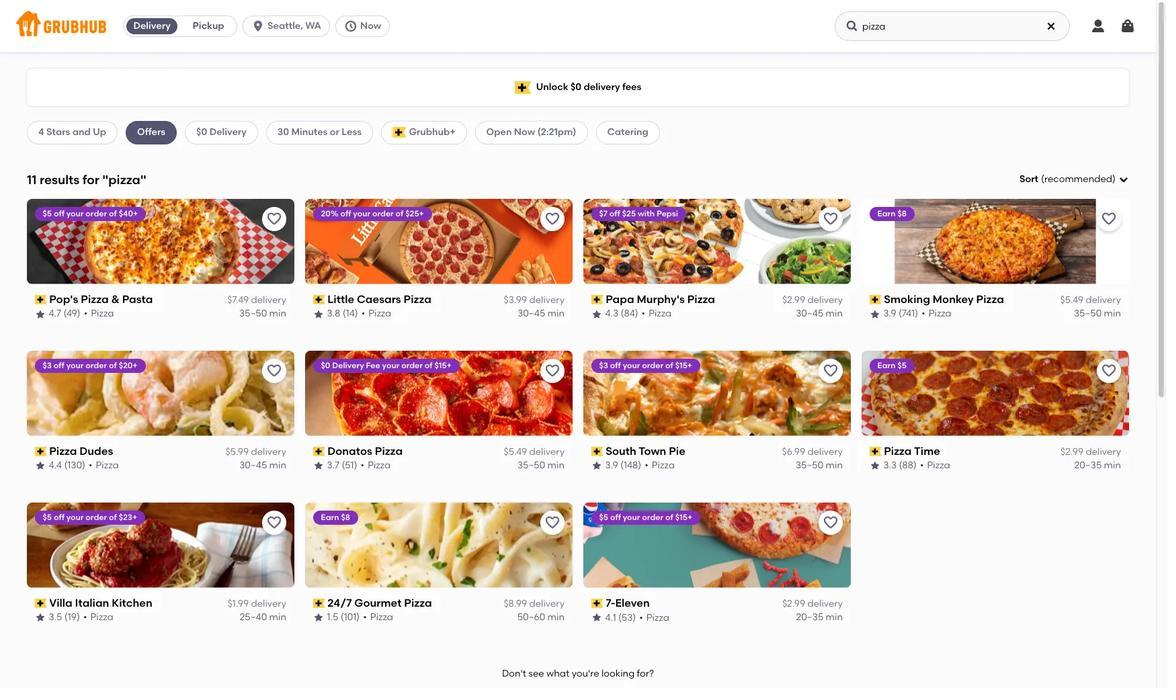 Task type: vqa. For each thing, say whether or not it's contained in the screenshot.
Pizza image
no



Task type: locate. For each thing, give the bounding box(es) containing it.
grubhub+
[[409, 127, 456, 138]]

0 vertical spatial $2.99 delivery
[[783, 295, 843, 306]]

1 horizontal spatial 20–35
[[1075, 460, 1102, 472]]

you're
[[572, 669, 600, 680]]

$2.99 delivery for papa murphy's pizza
[[783, 295, 843, 306]]

30–45 for little caesars pizza
[[518, 308, 545, 320]]

2 vertical spatial delivery
[[333, 361, 365, 370]]

pepsi
[[657, 209, 679, 218]]

save this restaurant image for pop's pizza & pasta
[[266, 211, 282, 227]]

$3 down 4.7 at top left
[[43, 361, 52, 370]]

stars
[[46, 127, 70, 138]]

star icon image for villa italian kitchen
[[35, 613, 46, 624]]

min for pizza time
[[1105, 460, 1122, 472]]

1 vertical spatial 20–35
[[796, 612, 824, 623]]

4.1
[[606, 612, 617, 623]]

star icon image left 4.1
[[592, 613, 602, 624]]

$7
[[600, 209, 608, 218]]

1 horizontal spatial $3
[[600, 361, 609, 370]]

1 $3 from the left
[[43, 361, 52, 370]]

• for donatos pizza
[[361, 460, 365, 472]]

sort ( recommended )
[[1020, 174, 1116, 185]]

min for villa italian kitchen
[[269, 612, 286, 623]]

south town pie
[[606, 445, 686, 458]]

3.9 for smoking monkey pizza
[[884, 308, 897, 320]]

1 vertical spatial 3.9
[[606, 460, 619, 472]]

$5 down "results"
[[43, 209, 52, 218]]

$15+ for 7-eleven
[[676, 513, 693, 522]]

• pizza down time
[[921, 460, 951, 472]]

0 vertical spatial now
[[360, 20, 381, 32]]

35–50 min for pizza
[[1075, 308, 1122, 320]]

town
[[639, 445, 667, 458]]

$23+
[[119, 513, 138, 522]]

less
[[342, 127, 362, 138]]

2 $3 from the left
[[600, 361, 609, 370]]

off right 20%
[[341, 209, 352, 218]]

1 horizontal spatial 30–45 min
[[518, 308, 565, 320]]

earn for smoking monkey pizza
[[878, 209, 896, 218]]

0 vertical spatial grubhub plus flag logo image
[[515, 81, 531, 94]]

1 vertical spatial $8
[[342, 513, 351, 522]]

• pizza for little caesars pizza
[[362, 308, 392, 320]]

• pizza down gourmet
[[364, 612, 394, 623]]

star icon image for 7-eleven
[[592, 613, 602, 624]]

• pizza down papa murphy's pizza
[[642, 308, 672, 320]]

pizza time logo image
[[862, 351, 1130, 436]]

subscription pass image left villa
[[35, 599, 47, 608]]

$3 down 4.3
[[600, 361, 609, 370]]

save this restaurant image for donatos pizza
[[545, 363, 561, 379]]

order down papa murphy's pizza
[[643, 361, 664, 370]]

don't
[[502, 669, 526, 680]]

3.9 left (741)
[[884, 308, 897, 320]]

• for villa italian kitchen
[[84, 612, 87, 623]]

subscription pass image for papa murphy's pizza
[[592, 295, 604, 305]]

offers
[[137, 127, 165, 138]]

• right (53)
[[640, 612, 644, 623]]

up
[[93, 127, 106, 138]]

subscription pass image left little
[[313, 295, 325, 305]]

pizza down villa italian kitchen
[[91, 612, 114, 623]]

• right the (101)
[[364, 612, 367, 623]]

• pizza
[[84, 308, 114, 320], [362, 308, 392, 320], [642, 308, 672, 320], [922, 308, 952, 320], [89, 460, 119, 472], [361, 460, 391, 472], [645, 460, 675, 472], [921, 460, 951, 472], [84, 612, 114, 623], [364, 612, 394, 623], [640, 612, 670, 623]]

earn for 24/7 gourmet pizza
[[321, 513, 340, 522]]

• right the (84)
[[642, 308, 646, 320]]

order for 7-eleven
[[643, 513, 664, 522]]

order for pizza dudes
[[86, 361, 107, 370]]

now inside button
[[360, 20, 381, 32]]

what
[[547, 669, 570, 680]]

$25+
[[406, 209, 425, 218]]

delivery left the fee
[[333, 361, 365, 370]]

min for smoking monkey pizza
[[1105, 308, 1122, 320]]

• right (88)
[[921, 460, 925, 472]]

subscription pass image left pizza time
[[870, 447, 882, 457]]

see
[[529, 669, 544, 680]]

south town pie logo image
[[584, 351, 851, 436]]

pop's
[[50, 293, 79, 306]]

0 horizontal spatial grubhub plus flag logo image
[[393, 127, 406, 138]]

delivery left pickup
[[133, 20, 171, 32]]

your down (148)
[[624, 513, 641, 522]]

delivery for 7-eleven
[[808, 598, 843, 610]]

$3 for south town pie
[[600, 361, 609, 370]]

subscription pass image for 24/7 gourmet pizza
[[313, 599, 325, 608]]

$5.49 for smoking monkey pizza
[[1061, 295, 1084, 306]]

7-eleven logo image
[[584, 503, 851, 588]]

star icon image left 3.8 at left
[[313, 309, 324, 320]]

for
[[83, 172, 99, 187]]

• right the (14)
[[362, 308, 366, 320]]

save this restaurant image for pizza dudes
[[266, 363, 282, 379]]

• pizza for pizza time
[[921, 460, 951, 472]]

1 vertical spatial $2.99
[[1061, 446, 1084, 458]]

$5 down 3.9 (148) on the right bottom
[[600, 513, 609, 522]]

$5 off your order of $15+
[[600, 513, 693, 522]]

1 horizontal spatial $5.49
[[1061, 295, 1084, 306]]

1 horizontal spatial 20–35 min
[[1075, 460, 1122, 472]]

your for 7-eleven
[[624, 513, 641, 522]]

order left $40+
[[86, 209, 107, 218]]

20–35 for pizza time
[[1075, 460, 1102, 472]]

min for papa murphy's pizza
[[826, 308, 843, 320]]

save this restaurant image
[[545, 211, 561, 227], [823, 211, 839, 227], [1101, 211, 1118, 227], [266, 363, 282, 379], [545, 363, 561, 379], [1101, 363, 1118, 379], [266, 515, 282, 531], [545, 515, 561, 531], [823, 515, 839, 531]]

2 horizontal spatial delivery
[[333, 361, 365, 370]]

$0 delivery
[[196, 127, 247, 138]]

gourmet
[[355, 597, 402, 610]]

25–40 min
[[240, 612, 286, 623]]

of left $23+
[[109, 513, 117, 522]]

$5 down 4.4
[[43, 513, 52, 522]]

1 vertical spatial delivery
[[210, 127, 247, 138]]

subscription pass image left "papa"
[[592, 295, 604, 305]]

24/7
[[328, 597, 352, 610]]

1 horizontal spatial now
[[514, 127, 535, 138]]

delivery for 24/7 gourmet pizza
[[529, 598, 565, 610]]

$5 for villa italian kitchen
[[43, 513, 52, 522]]

svg image
[[1120, 18, 1136, 34], [344, 19, 358, 33], [1119, 174, 1130, 185]]

0 vertical spatial 20–35 min
[[1075, 460, 1122, 472]]

now right wa
[[360, 20, 381, 32]]

grubhub plus flag logo image for grubhub+
[[393, 127, 406, 138]]

star icon image left 4.4
[[35, 461, 46, 472]]

$0 left the fee
[[321, 361, 331, 370]]

0 horizontal spatial delivery
[[133, 20, 171, 32]]

0 vertical spatial delivery
[[133, 20, 171, 32]]

subscription pass image left donatos
[[313, 447, 325, 457]]

• pizza down donatos pizza
[[361, 460, 391, 472]]

• down south town pie
[[645, 460, 649, 472]]

star icon image left 4.7 at top left
[[35, 309, 46, 320]]

1 vertical spatial $5.49
[[504, 446, 527, 458]]

save this restaurant image for 24/7 gourmet pizza
[[545, 515, 561, 531]]

35–50 for &
[[239, 308, 267, 320]]

• pizza for papa murphy's pizza
[[642, 308, 672, 320]]

off down "results"
[[54, 209, 65, 218]]

open now (2:21pm)
[[487, 127, 577, 138]]

your down 11 results for "pizza"
[[67, 209, 84, 218]]

2 horizontal spatial 30–45 min
[[796, 308, 843, 320]]

0 vertical spatial earn $8
[[878, 209, 907, 218]]

4.4 (130)
[[49, 460, 86, 472]]

now button
[[336, 15, 396, 37]]

save this restaurant button
[[262, 207, 286, 231], [541, 207, 565, 231], [819, 207, 843, 231], [1097, 207, 1122, 231], [262, 359, 286, 383], [541, 359, 565, 383], [819, 359, 843, 383], [1097, 359, 1122, 383], [262, 511, 286, 535], [541, 511, 565, 535], [819, 511, 843, 535]]

of down pie
[[666, 513, 674, 522]]

• pizza down dudes
[[89, 460, 119, 472]]

1 horizontal spatial 3.9
[[884, 308, 897, 320]]

$7 off $25 with pepsi
[[600, 209, 679, 218]]

(101)
[[341, 612, 360, 623]]

0 vertical spatial save this restaurant image
[[266, 211, 282, 227]]

1 horizontal spatial earn $8
[[878, 209, 907, 218]]

star icon image left the '3.5'
[[35, 613, 46, 624]]

1 horizontal spatial 30–45
[[518, 308, 545, 320]]

•
[[84, 308, 88, 320], [362, 308, 366, 320], [642, 308, 646, 320], [922, 308, 926, 320], [89, 460, 93, 472], [361, 460, 365, 472], [645, 460, 649, 472], [921, 460, 925, 472], [84, 612, 87, 623], [364, 612, 367, 623], [640, 612, 644, 623]]

1 horizontal spatial save this restaurant image
[[823, 363, 839, 379]]

1 vertical spatial save this restaurant image
[[823, 363, 839, 379]]

$0 right the unlock
[[571, 81, 582, 93]]

earn $5
[[878, 361, 907, 370]]

$8 for smoking
[[898, 209, 907, 218]]

little caesars pizza logo image
[[305, 199, 573, 284]]

pizza down little caesars pizza at the top left
[[369, 308, 392, 320]]

save this restaurant image left earn $5 at the right bottom
[[823, 363, 839, 379]]

star icon image left 3.3
[[870, 461, 881, 472]]

order right the fee
[[402, 361, 423, 370]]

• pizza down smoking monkey pizza
[[922, 308, 952, 320]]

earn $8 for 24/7
[[321, 513, 351, 522]]

star icon image
[[35, 309, 46, 320], [313, 309, 324, 320], [592, 309, 602, 320], [870, 309, 881, 320], [35, 461, 46, 472], [313, 461, 324, 472], [592, 461, 602, 472], [870, 461, 881, 472], [35, 613, 46, 624], [313, 613, 324, 624], [592, 613, 602, 624]]

• right (741)
[[922, 308, 926, 320]]

save this restaurant image
[[266, 211, 282, 227], [823, 363, 839, 379]]

2 vertical spatial $0
[[321, 361, 331, 370]]

delivery
[[133, 20, 171, 32], [210, 127, 247, 138], [333, 361, 365, 370]]

off down 3.9 (148) on the right bottom
[[611, 513, 622, 522]]

order left $23+
[[86, 513, 107, 522]]

subscription pass image left 7-
[[592, 599, 604, 608]]

min
[[269, 308, 286, 320], [548, 308, 565, 320], [826, 308, 843, 320], [1105, 308, 1122, 320], [269, 460, 286, 472], [548, 460, 565, 472], [826, 460, 843, 472], [1105, 460, 1122, 472], [269, 612, 286, 623], [548, 612, 565, 623], [826, 612, 843, 623]]

0 vertical spatial earn
[[878, 209, 896, 218]]

grubhub plus flag logo image left grubhub+
[[393, 127, 406, 138]]

• pizza down eleven
[[640, 612, 670, 623]]

your down the (84)
[[623, 361, 641, 370]]

$3
[[43, 361, 52, 370], [600, 361, 609, 370]]

(148)
[[621, 460, 642, 472]]

villa
[[50, 597, 73, 610]]

pop's pizza & pasta logo image
[[27, 199, 295, 284]]

1 vertical spatial $0
[[196, 127, 207, 138]]

• pizza for villa italian kitchen
[[84, 612, 114, 623]]

0 horizontal spatial $5.49 delivery
[[504, 446, 565, 458]]

• right (19)
[[84, 612, 87, 623]]

$5.49
[[1061, 295, 1084, 306], [504, 446, 527, 458]]

1 vertical spatial 20–35 min
[[796, 612, 843, 623]]

star icon image left 3.7
[[313, 461, 324, 472]]

$2.99 delivery
[[783, 295, 843, 306], [1061, 446, 1122, 458], [783, 598, 843, 610]]

subscription pass image for smoking monkey pizza
[[870, 295, 882, 305]]

subscription pass image left pop's
[[35, 295, 47, 305]]

delivery for villa italian kitchen
[[251, 598, 286, 610]]

0 horizontal spatial 30–45 min
[[239, 460, 286, 472]]

star icon image left 1.5
[[313, 613, 324, 624]]

order left '$20+'
[[86, 361, 107, 370]]

off
[[54, 209, 65, 218], [341, 209, 352, 218], [610, 209, 621, 218], [54, 361, 65, 370], [611, 361, 622, 370], [54, 513, 65, 522], [611, 513, 622, 522]]

0 vertical spatial $0
[[571, 81, 582, 93]]

2 vertical spatial $2.99
[[783, 598, 806, 610]]

subscription pass image for pizza dudes
[[35, 447, 47, 457]]

0 vertical spatial 20–35
[[1075, 460, 1102, 472]]

your down (49)
[[67, 361, 84, 370]]

1 vertical spatial $5.49 delivery
[[504, 446, 565, 458]]

3.9 (741)
[[884, 308, 919, 320]]

of left $40+
[[109, 209, 117, 218]]

save this restaurant image for 7-eleven
[[823, 515, 839, 531]]

None field
[[1020, 173, 1130, 186]]

star icon image for south town pie
[[592, 461, 602, 472]]

min for 7-eleven
[[826, 612, 843, 623]]

0 horizontal spatial save this restaurant image
[[266, 211, 282, 227]]

subscription pass image for pizza time
[[870, 447, 882, 457]]

35–50 for pizza
[[1075, 308, 1102, 320]]

• pizza down town
[[645, 460, 675, 472]]

0 horizontal spatial $5.49
[[504, 446, 527, 458]]

now right open
[[514, 127, 535, 138]]

(84)
[[621, 308, 639, 320]]

$40+
[[119, 209, 138, 218]]

order for little caesars pizza
[[373, 209, 394, 218]]

your right 20%
[[354, 209, 371, 218]]

$5.49 delivery
[[1061, 295, 1122, 306], [504, 446, 565, 458]]

• right (49)
[[84, 308, 88, 320]]

0 horizontal spatial 20–35
[[796, 612, 824, 623]]

pizza down eleven
[[647, 612, 670, 623]]

• pizza down caesars
[[362, 308, 392, 320]]

2 horizontal spatial 30–45
[[796, 308, 824, 320]]

save this restaurant image left 20%
[[266, 211, 282, 227]]

0 vertical spatial $8
[[898, 209, 907, 218]]

1 vertical spatial grubhub plus flag logo image
[[393, 127, 406, 138]]

off for pizza
[[54, 361, 65, 370]]

pie
[[670, 445, 686, 458]]

smoking monkey pizza logo image
[[862, 199, 1130, 284]]

of down murphy's
[[666, 361, 674, 370]]

svg image
[[1091, 18, 1107, 34], [252, 19, 265, 33], [846, 19, 859, 33], [1046, 21, 1057, 32]]

$0
[[571, 81, 582, 93], [196, 127, 207, 138], [321, 361, 331, 370]]

2 vertical spatial $2.99 delivery
[[783, 598, 843, 610]]

$20+
[[119, 361, 138, 370]]

30–45 for papa murphy's pizza
[[796, 308, 824, 320]]

• pizza down villa italian kitchen
[[84, 612, 114, 623]]

open
[[487, 127, 512, 138]]

subscription pass image for donatos pizza
[[313, 447, 325, 457]]

0 horizontal spatial earn $8
[[321, 513, 351, 522]]

0 horizontal spatial $8
[[342, 513, 351, 522]]

• pizza for pop's pizza & pasta
[[84, 308, 114, 320]]

save this restaurant button for pizza dudes
[[262, 359, 286, 383]]

grubhub plus flag logo image left the unlock
[[515, 81, 531, 94]]

main navigation navigation
[[0, 0, 1157, 52]]

pizza down donatos pizza
[[368, 460, 391, 472]]

delivery for papa murphy's pizza
[[808, 295, 843, 306]]

$5 off your order of $40+
[[43, 209, 138, 218]]

save this restaurant button for pizza time
[[1097, 359, 1122, 383]]

0 horizontal spatial 20–35 min
[[796, 612, 843, 623]]

$1.99 delivery
[[228, 598, 286, 610]]

little
[[328, 293, 355, 306]]

seattle, wa button
[[243, 15, 336, 37]]

0 vertical spatial $5.49 delivery
[[1061, 295, 1122, 306]]

save this restaurant image for villa italian kitchen
[[266, 515, 282, 531]]

pizza down time
[[928, 460, 951, 472]]

1 vertical spatial earn $8
[[321, 513, 351, 522]]

0 horizontal spatial $0
[[196, 127, 207, 138]]

grubhub plus flag logo image
[[515, 81, 531, 94], [393, 127, 406, 138]]

4.3
[[606, 308, 619, 320]]

$5.49 for donatos pizza
[[504, 446, 527, 458]]

delivery button
[[124, 15, 180, 37]]

$6.99 delivery
[[782, 446, 843, 458]]

$5
[[43, 209, 52, 218], [898, 361, 907, 370], [43, 513, 52, 522], [600, 513, 609, 522]]

subscription pass image
[[313, 447, 325, 457], [592, 447, 604, 457], [870, 447, 882, 457], [313, 599, 325, 608]]

0 horizontal spatial 3.9
[[606, 460, 619, 472]]

delivery left 30
[[210, 127, 247, 138]]

save this restaurant button for donatos pizza
[[541, 359, 565, 383]]

delivery for donatos pizza
[[529, 446, 565, 458]]

• down dudes
[[89, 460, 93, 472]]

fee
[[366, 361, 381, 370]]

star icon image for donatos pizza
[[313, 461, 324, 472]]

0 horizontal spatial now
[[360, 20, 381, 32]]

pasta
[[122, 293, 153, 306]]

star icon image left 4.3
[[592, 309, 602, 320]]

1 horizontal spatial $5.49 delivery
[[1061, 295, 1122, 306]]

earn
[[878, 209, 896, 218], [878, 361, 896, 370], [321, 513, 340, 522]]

)
[[1113, 174, 1116, 185]]

now
[[360, 20, 381, 32], [514, 127, 535, 138]]

4
[[38, 127, 44, 138]]

$2.99 delivery for pizza time
[[1061, 446, 1122, 458]]

subscription pass image left the pizza dudes
[[35, 447, 47, 457]]

2 vertical spatial earn
[[321, 513, 340, 522]]

1 horizontal spatial delivery
[[210, 127, 247, 138]]

0 vertical spatial $5.49
[[1061, 295, 1084, 306]]

11 results for "pizza"
[[27, 172, 147, 187]]

$15+
[[435, 361, 452, 370], [676, 361, 693, 370], [676, 513, 693, 522]]

35–50 for pie
[[796, 460, 824, 472]]

subscription pass image left south
[[592, 447, 604, 457]]

• pizza for donatos pizza
[[361, 460, 391, 472]]

off down 4.7 at top left
[[54, 361, 65, 370]]

of left '$20+'
[[109, 361, 117, 370]]

svg image inside now button
[[344, 19, 358, 33]]

1 vertical spatial $2.99 delivery
[[1061, 446, 1122, 458]]

0 vertical spatial $2.99
[[783, 295, 806, 306]]

0 horizontal spatial $3
[[43, 361, 52, 370]]

off down 4.3
[[611, 361, 622, 370]]

0 vertical spatial 3.9
[[884, 308, 897, 320]]

$0 right the "offers"
[[196, 127, 207, 138]]

save this restaurant button for villa italian kitchen
[[262, 511, 286, 535]]

0 horizontal spatial 30–45
[[239, 460, 267, 472]]

20–35 min for 7-eleven
[[796, 612, 843, 623]]

delivery
[[584, 81, 620, 93], [251, 295, 286, 306], [529, 295, 565, 306], [808, 295, 843, 306], [1086, 295, 1122, 306], [251, 446, 286, 458], [529, 446, 565, 458], [808, 446, 843, 458], [1086, 446, 1122, 458], [251, 598, 286, 610], [529, 598, 565, 610], [808, 598, 843, 610]]

1 horizontal spatial $0
[[321, 361, 331, 370]]

$3.99
[[504, 295, 527, 306]]

villa italian kitchen
[[50, 597, 153, 610]]

subscription pass image
[[35, 295, 47, 305], [313, 295, 325, 305], [592, 295, 604, 305], [870, 295, 882, 305], [35, 447, 47, 457], [35, 599, 47, 608], [592, 599, 604, 608]]

min for pop's pizza & pasta
[[269, 308, 286, 320]]

1 horizontal spatial $8
[[898, 209, 907, 218]]

1 vertical spatial earn
[[878, 361, 896, 370]]

of left $25+
[[396, 209, 404, 218]]

$5.99 delivery
[[226, 446, 286, 458]]

order down town
[[643, 513, 664, 522]]

don't see what you're looking for?
[[502, 669, 654, 680]]

1 horizontal spatial grubhub plus flag logo image
[[515, 81, 531, 94]]

• right (51)
[[361, 460, 365, 472]]

of
[[109, 209, 117, 218], [396, 209, 404, 218], [109, 361, 117, 370], [425, 361, 433, 370], [666, 361, 674, 370], [109, 513, 117, 522], [666, 513, 674, 522]]



Task type: describe. For each thing, give the bounding box(es) containing it.
sort
[[1020, 174, 1039, 185]]

off for villa
[[54, 513, 65, 522]]

your right the fee
[[383, 361, 400, 370]]

min for pizza dudes
[[269, 460, 286, 472]]

(53)
[[619, 612, 637, 623]]

grubhub plus flag logo image for unlock $0 delivery fees
[[515, 81, 531, 94]]

seattle,
[[268, 20, 303, 32]]

subscription pass image for villa italian kitchen
[[35, 599, 47, 608]]

your for south town pie
[[623, 361, 641, 370]]

donatos pizza logo image
[[305, 351, 573, 436]]

caesars
[[357, 293, 402, 306]]

30
[[278, 127, 289, 138]]

pizza up 3.3 (88)
[[885, 445, 912, 458]]

delivery for $0 delivery fee your order of $15+
[[333, 361, 365, 370]]

svg image inside seattle, wa button
[[252, 19, 265, 33]]

papa murphy's pizza logo image
[[584, 199, 851, 284]]

or
[[330, 127, 340, 138]]

$5.49 delivery for donatos pizza
[[504, 446, 565, 458]]

1.5
[[327, 612, 339, 623]]

star icon image for little caesars pizza
[[313, 309, 324, 320]]

$8.99 delivery
[[504, 598, 565, 610]]

pizza time
[[885, 445, 941, 458]]

unlock
[[536, 81, 569, 93]]

off for papa
[[610, 209, 621, 218]]

$3 off your order of $20+
[[43, 361, 138, 370]]

$0 for $0 delivery fee your order of $15+
[[321, 361, 331, 370]]

• for south town pie
[[645, 460, 649, 472]]

pizza right gourmet
[[405, 597, 432, 610]]

1 vertical spatial now
[[514, 127, 535, 138]]

min for south town pie
[[826, 460, 843, 472]]

3.8
[[327, 308, 341, 320]]

fees
[[623, 81, 642, 93]]

50–60 min
[[518, 612, 565, 623]]

save this restaurant image for papa murphy's pizza
[[823, 211, 839, 227]]

catering
[[608, 127, 649, 138]]

20–35 min for pizza time
[[1075, 460, 1122, 472]]

your for pop's pizza & pasta
[[67, 209, 84, 218]]

30–45 min for papa murphy's pizza
[[796, 308, 843, 320]]

looking
[[602, 669, 635, 680]]

$3 off your order of $15+
[[600, 361, 693, 370]]

pizza down smoking monkey pizza
[[929, 308, 952, 320]]

save this restaurant button for 24/7 gourmet pizza
[[541, 511, 565, 535]]

$8 for 24/7
[[342, 513, 351, 522]]

of for pizza dudes
[[109, 361, 117, 370]]

off for south
[[611, 361, 622, 370]]

4.4
[[49, 460, 62, 472]]

3.9 (148)
[[606, 460, 642, 472]]

delivery for pop's pizza & pasta
[[251, 295, 286, 306]]

(51)
[[342, 460, 358, 472]]

$0 for $0 delivery
[[196, 127, 207, 138]]

villa italian kitchen logo image
[[27, 503, 295, 588]]

$6.99
[[782, 446, 806, 458]]

3.7 (51)
[[327, 460, 358, 472]]

murphy's
[[637, 293, 685, 306]]

• pizza for pizza dudes
[[89, 460, 119, 472]]

1.5 (101)
[[327, 612, 360, 623]]

off for little
[[341, 209, 352, 218]]

pizza down "24/7 gourmet pizza"
[[371, 612, 394, 623]]

• for 7-eleven
[[640, 612, 644, 623]]

35–50 min for &
[[239, 308, 286, 320]]

"pizza"
[[102, 172, 147, 187]]

pizza right donatos
[[375, 445, 403, 458]]

delivery for little caesars pizza
[[529, 295, 565, 306]]

30–45 min for pizza dudes
[[239, 460, 286, 472]]

of right the fee
[[425, 361, 433, 370]]

dudes
[[80, 445, 113, 458]]

results
[[40, 172, 80, 187]]

none field containing sort
[[1020, 173, 1130, 186]]

24/7 gourmet pizza logo image
[[305, 503, 573, 588]]

pizza right murphy's
[[688, 293, 716, 306]]

pizza down dudes
[[96, 460, 119, 472]]

pizza left &
[[81, 293, 109, 306]]

50–60
[[518, 612, 545, 623]]

(19)
[[65, 612, 80, 623]]

25–40
[[240, 612, 267, 623]]

(130)
[[64, 460, 86, 472]]

smoking monkey pizza
[[885, 293, 1005, 306]]

24/7 gourmet pizza
[[328, 597, 432, 610]]

pizza down pop's pizza & pasta
[[91, 308, 114, 320]]

• for papa murphy's pizza
[[642, 308, 646, 320]]

• for 24/7 gourmet pizza
[[364, 612, 367, 623]]

seattle, wa
[[268, 20, 321, 32]]

svg image inside field
[[1119, 174, 1130, 185]]

order for pop's pizza & pasta
[[86, 209, 107, 218]]

pizza dudes
[[50, 445, 113, 458]]

$2.99 for papa murphy's pizza
[[783, 295, 806, 306]]

3.5 (19)
[[49, 612, 80, 623]]

4.1 (53)
[[606, 612, 637, 623]]

$2.99 for pizza time
[[1061, 446, 1084, 458]]

4.7
[[49, 308, 62, 320]]

• pizza for south town pie
[[645, 460, 675, 472]]

$3.99 delivery
[[504, 295, 565, 306]]

$0 delivery fee your order of $15+
[[321, 361, 452, 370]]

$7.49 delivery
[[227, 295, 286, 306]]

min for little caesars pizza
[[548, 308, 565, 320]]

$5 off your order of $23+
[[43, 513, 138, 522]]

papa
[[606, 293, 635, 306]]

monkey
[[934, 293, 974, 306]]

order for south town pie
[[643, 361, 664, 370]]

star icon image for 24/7 gourmet pizza
[[313, 613, 324, 624]]

20% off your order of $25+
[[321, 209, 425, 218]]

• for pizza dudes
[[89, 460, 93, 472]]

save this restaurant button for 7-eleven
[[819, 511, 843, 535]]

subscription pass image for little caesars pizza
[[313, 295, 325, 305]]

off for 7-
[[611, 513, 622, 522]]

star icon image for pop's pizza & pasta
[[35, 309, 46, 320]]

delivery for pizza dudes
[[251, 446, 286, 458]]

(88)
[[900, 460, 917, 472]]

(741)
[[899, 308, 919, 320]]

$1.99
[[228, 598, 249, 610]]

• for smoking monkey pizza
[[922, 308, 926, 320]]

earn $8 for smoking
[[878, 209, 907, 218]]

30–45 for pizza dudes
[[239, 460, 267, 472]]

star icon image for papa murphy's pizza
[[592, 309, 602, 320]]

save this restaurant button for smoking monkey pizza
[[1097, 207, 1122, 231]]

smoking
[[885, 293, 931, 306]]

your for villa italian kitchen
[[67, 513, 84, 522]]

$5.99
[[226, 446, 249, 458]]

delivery inside "button"
[[133, 20, 171, 32]]

subscription pass image for 7-eleven
[[592, 599, 604, 608]]

pizza up 4.4 (130)
[[50, 445, 77, 458]]

south
[[606, 445, 637, 458]]

3.9 for south town pie
[[606, 460, 619, 472]]

$5.49 delivery for smoking monkey pizza
[[1061, 295, 1122, 306]]

donatos
[[328, 445, 373, 458]]

11
[[27, 172, 37, 187]]

time
[[915, 445, 941, 458]]

of for little caesars pizza
[[396, 209, 404, 218]]

save this restaurant button for pop's pizza & pasta
[[262, 207, 286, 231]]

$3 for pizza dudes
[[43, 361, 52, 370]]

$5 for pop's pizza & pasta
[[43, 209, 52, 218]]

(
[[1042, 174, 1045, 185]]

$5 for 7-eleven
[[600, 513, 609, 522]]

save this restaurant image for south town pie
[[823, 363, 839, 379]]

pickup button
[[180, 15, 237, 37]]

pizza down town
[[652, 460, 675, 472]]

3.3 (88)
[[884, 460, 917, 472]]

delivery for $0 delivery
[[210, 127, 247, 138]]

7-eleven
[[606, 597, 650, 610]]

20%
[[321, 209, 339, 218]]

star icon image for pizza time
[[870, 461, 881, 472]]

eleven
[[616, 597, 650, 610]]

save this restaurant image for little caesars pizza
[[545, 211, 561, 227]]

pizza right monkey
[[977, 293, 1005, 306]]

delivery for south town pie
[[808, 446, 843, 458]]

subscription pass image for pop's pizza & pasta
[[35, 295, 47, 305]]

of for 7-eleven
[[666, 513, 674, 522]]

for?
[[637, 669, 654, 680]]

(49)
[[64, 308, 81, 320]]

delivery for pizza time
[[1086, 446, 1122, 458]]

star icon image for smoking monkey pizza
[[870, 309, 881, 320]]

pizza right caesars
[[404, 293, 432, 306]]

Search for food, convenience, alcohol... search field
[[835, 11, 1070, 41]]

with
[[638, 209, 655, 218]]

• pizza for 24/7 gourmet pizza
[[364, 612, 394, 623]]

minutes
[[292, 127, 328, 138]]

pizza down papa murphy's pizza
[[649, 308, 672, 320]]

30 minutes or less
[[278, 127, 362, 138]]

$5 down 3.9 (741)
[[898, 361, 907, 370]]

star icon image for pizza dudes
[[35, 461, 46, 472]]

wa
[[305, 20, 321, 32]]

35–50 min for pie
[[796, 460, 843, 472]]

order for villa italian kitchen
[[86, 513, 107, 522]]

2 horizontal spatial $0
[[571, 81, 582, 93]]

little caesars pizza
[[328, 293, 432, 306]]

your for little caesars pizza
[[354, 209, 371, 218]]

3.8 (14)
[[327, 308, 358, 320]]

earn for pizza time
[[878, 361, 896, 370]]

papa murphy's pizza
[[606, 293, 716, 306]]

• for pop's pizza & pasta
[[84, 308, 88, 320]]

unlock $0 delivery fees
[[536, 81, 642, 93]]

4 stars and up
[[38, 127, 106, 138]]

save this restaurant button for little caesars pizza
[[541, 207, 565, 231]]

kitchen
[[112, 597, 153, 610]]

pizza dudes logo image
[[27, 351, 295, 436]]



